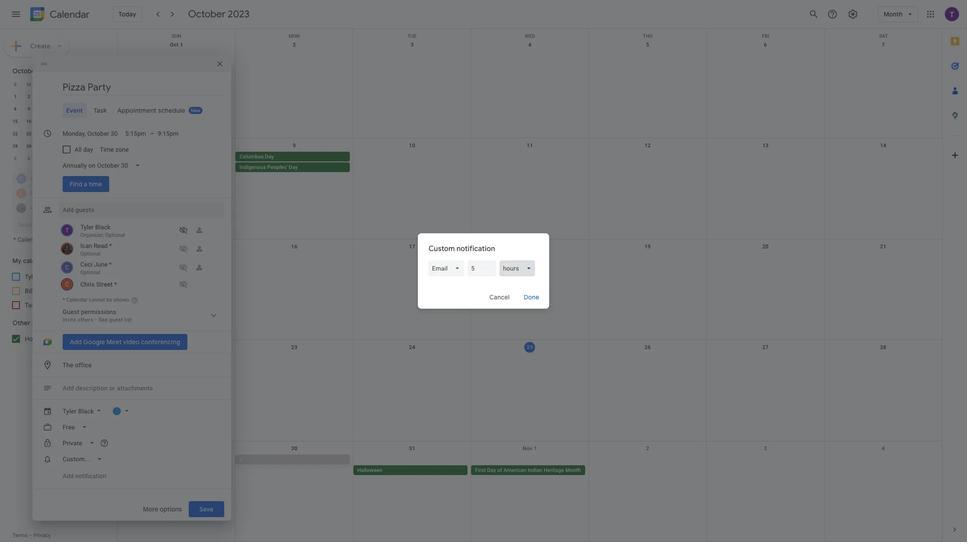 Task type: locate. For each thing, give the bounding box(es) containing it.
all day
[[75, 146, 93, 153]]

1 horizontal spatial 30
[[291, 446, 298, 452]]

tyler up organizer,
[[80, 224, 94, 231]]

1 up 8
[[14, 94, 17, 99]]

new element
[[189, 107, 203, 114]]

columbus day indigenous peoples' day
[[239, 154, 298, 171]]

0 vertical spatial 16
[[26, 119, 31, 124]]

1 right nov
[[534, 446, 537, 452]]

15
[[13, 119, 18, 124], [173, 244, 180, 250]]

1 horizontal spatial 1
[[180, 42, 183, 48]]

1 vertical spatial –
[[29, 533, 32, 539]]

today button
[[113, 6, 142, 22]]

0 horizontal spatial 6
[[28, 156, 30, 161]]

0 horizontal spatial 26
[[67, 131, 72, 136]]

tyler black, organizer, optional tree item
[[59, 222, 224, 240]]

20 element
[[78, 116, 89, 127]]

1 horizontal spatial 4
[[528, 42, 532, 48]]

4 inside october 2023 grid
[[96, 144, 98, 149]]

26
[[67, 131, 72, 136], [645, 345, 651, 351]]

privacy
[[34, 533, 51, 539]]

2 horizontal spatial 1
[[534, 446, 537, 452]]

shown inside * calendar cannot be shown search field
[[73, 236, 91, 243]]

0 vertical spatial –
[[150, 130, 154, 137]]

custom notification dialog
[[418, 234, 549, 309]]

wednesday column header
[[49, 78, 63, 91]]

1 vertical spatial 1
[[14, 94, 17, 99]]

9 inside grid
[[293, 143, 296, 149]]

shown down the chris street tree item
[[113, 297, 129, 303]]

2 vertical spatial 1
[[534, 446, 537, 452]]

0 horizontal spatial 27
[[81, 131, 86, 136]]

optional down ceci at the top of the page
[[80, 270, 100, 276]]

united
[[57, 336, 75, 343]]

2 vertical spatial 5
[[14, 156, 17, 161]]

a
[[84, 180, 87, 188]]

10
[[409, 143, 415, 149], [81, 156, 86, 161]]

row group
[[8, 91, 104, 165]]

0 vertical spatial 9
[[28, 107, 30, 111]]

black inside "my calendars" list
[[40, 274, 55, 281]]

halloween
[[357, 467, 382, 474]]

calendars for my calendars
[[23, 257, 52, 265]]

* calendar cannot be shown down the chris street *
[[63, 297, 129, 303]]

1 vertical spatial 6
[[82, 94, 85, 99]]

optional inside ceci june * optional
[[80, 270, 100, 276]]

cannot
[[44, 236, 63, 243], [89, 297, 105, 303]]

november 4 element
[[92, 141, 102, 152]]

1 horizontal spatial 13
[[762, 143, 769, 149]]

0 horizontal spatial 28
[[95, 131, 100, 136]]

1 vertical spatial 26
[[645, 345, 651, 351]]

0 vertical spatial 23
[[26, 131, 31, 136]]

5
[[646, 42, 649, 48], [69, 94, 71, 99], [14, 156, 17, 161]]

2 s from the left
[[96, 82, 98, 87]]

optional inside ican read * optional
[[80, 251, 100, 257]]

notification
[[457, 245, 495, 254], [75, 473, 106, 480]]

calendars up in
[[32, 319, 61, 327]]

5 down thu
[[646, 42, 649, 48]]

bills
[[25, 288, 36, 295]]

1 horizontal spatial tab list
[[943, 29, 967, 518]]

22 inside october 2023 grid
[[13, 131, 18, 136]]

done button
[[517, 287, 546, 308]]

23 element
[[24, 129, 34, 139]]

1 right oct
[[180, 42, 183, 48]]

heritage
[[544, 467, 564, 474]]

1 horizontal spatial 6
[[82, 94, 85, 99]]

0 vertical spatial 30
[[26, 144, 31, 149]]

black up organizer,
[[95, 224, 110, 231]]

1 vertical spatial 15
[[173, 244, 180, 250]]

Add title text field
[[63, 81, 224, 94]]

day left of
[[487, 467, 496, 474]]

day for first
[[487, 467, 496, 474]]

1 horizontal spatial notification
[[457, 245, 495, 254]]

0 horizontal spatial –
[[29, 533, 32, 539]]

21
[[880, 244, 887, 250]]

time zone
[[100, 146, 129, 153]]

calendar inside search field
[[18, 236, 42, 243]]

day
[[265, 154, 274, 160], [289, 164, 298, 171], [487, 467, 496, 474]]

0 vertical spatial * calendar cannot be shown
[[13, 236, 91, 243]]

ceci june * optional
[[80, 261, 112, 276]]

Hours in advance for notification number field
[[471, 261, 492, 277]]

cancel button
[[485, 287, 514, 308]]

november 6 element
[[24, 154, 34, 164]]

sun
[[172, 33, 181, 39]]

7 up 14 element at the top
[[96, 94, 98, 99]]

ceci
[[80, 261, 92, 268]]

26 inside grid
[[645, 345, 651, 351]]

black for tyler black
[[40, 274, 55, 281]]

1 horizontal spatial shown
[[113, 297, 129, 303]]

9 up 16 element
[[28, 107, 30, 111]]

s right f
[[96, 82, 98, 87]]

14 inside grid
[[880, 143, 887, 149]]

9 inside october 2023 grid
[[28, 107, 30, 111]]

15 inside october 2023 grid
[[13, 119, 18, 124]]

22 element
[[10, 129, 21, 139]]

november 11 element
[[92, 154, 102, 164]]

optional for read
[[80, 251, 100, 257]]

* for chris street *
[[114, 281, 117, 288]]

5 hours before, as email element
[[429, 261, 538, 277]]

* right 'june'
[[109, 261, 112, 268]]

notification inside dialog
[[457, 245, 495, 254]]

23
[[26, 131, 31, 136], [291, 345, 298, 351]]

optional up read
[[105, 232, 125, 238]]

* inside the chris street tree item
[[114, 281, 117, 288]]

7
[[882, 42, 885, 48], [96, 94, 98, 99]]

0 vertical spatial 10
[[409, 143, 415, 149]]

13 inside october 2023 grid
[[81, 107, 86, 111]]

0 vertical spatial 19
[[67, 119, 72, 124]]

add
[[63, 473, 74, 480]]

11
[[527, 143, 533, 149]]

* inside ceci june * optional
[[109, 261, 112, 268]]

1 vertical spatial 16
[[291, 244, 298, 250]]

* calendar cannot be shown up my calendars dropdown button
[[13, 236, 91, 243]]

calendars
[[23, 257, 52, 265], [32, 319, 61, 327]]

0 vertical spatial 20
[[81, 119, 86, 124]]

optional
[[105, 232, 125, 238], [80, 251, 100, 257], [80, 270, 100, 276]]

day up peoples'
[[265, 154, 274, 160]]

cannot up my calendars dropdown button
[[44, 236, 63, 243]]

0 vertical spatial cannot
[[44, 236, 63, 243]]

notification up hours in advance for notification 'number field'
[[457, 245, 495, 254]]

2 vertical spatial optional
[[80, 270, 100, 276]]

ican read, optional tree item
[[59, 240, 224, 259]]

9
[[28, 107, 30, 111], [293, 143, 296, 149]]

s left m
[[14, 82, 17, 87]]

find
[[70, 180, 82, 188]]

states
[[76, 336, 94, 343]]

0 vertical spatial 27
[[81, 131, 86, 136]]

tyler inside tyler black organizer, optional
[[80, 224, 94, 231]]

0 horizontal spatial 3
[[82, 144, 85, 149]]

1 horizontal spatial 10
[[409, 143, 415, 149]]

13 element
[[78, 104, 89, 115]]

grid
[[117, 29, 942, 543]]

0 horizontal spatial 24
[[40, 131, 45, 136]]

0 vertical spatial calendar
[[50, 8, 90, 21]]

29 element
[[10, 141, 21, 152]]

6 down fri
[[764, 42, 767, 48]]

– right terms link
[[29, 533, 32, 539]]

2 horizontal spatial 6
[[764, 42, 767, 48]]

5 down t
[[69, 94, 71, 99]]

2 vertical spatial calendar
[[66, 297, 87, 303]]

chris street *
[[80, 281, 117, 288]]

terms link
[[12, 533, 27, 539]]

16 for 19
[[291, 244, 298, 250]]

0 vertical spatial 4
[[528, 42, 532, 48]]

16 inside grid
[[291, 244, 298, 250]]

oct 1
[[170, 42, 183, 48]]

1 horizontal spatial 9
[[293, 143, 296, 149]]

row containing sun
[[118, 29, 942, 39]]

1 horizontal spatial october 2023
[[188, 8, 250, 20]]

0 horizontal spatial tyler
[[25, 274, 38, 281]]

9 for october 2023
[[28, 107, 30, 111]]

calendar
[[50, 8, 90, 21], [18, 236, 42, 243], [66, 297, 87, 303]]

tyler inside "my calendars" list
[[25, 274, 38, 281]]

notification inside button
[[75, 473, 106, 480]]

0 vertical spatial optional
[[105, 232, 125, 238]]

ican read * optional
[[80, 242, 112, 257]]

1 vertical spatial calendars
[[32, 319, 61, 327]]

2 vertical spatial 3
[[764, 446, 767, 452]]

other calendars button
[[2, 316, 110, 330]]

12
[[67, 107, 72, 111], [645, 143, 651, 149]]

1 horizontal spatial 19
[[645, 244, 651, 250]]

nov 1
[[523, 446, 537, 452]]

november 3 element
[[78, 141, 89, 152]]

0 vertical spatial calendars
[[23, 257, 52, 265]]

19 element
[[64, 116, 75, 127]]

5 inside grid
[[646, 42, 649, 48]]

15 inside grid
[[173, 244, 180, 250]]

black down my calendars dropdown button
[[40, 274, 55, 281]]

indigenous
[[239, 164, 266, 171]]

be down street
[[106, 297, 112, 303]]

cell
[[49, 91, 63, 103], [49, 103, 63, 115], [49, 115, 63, 128], [90, 115, 104, 128], [49, 128, 63, 140], [49, 140, 63, 153], [118, 152, 235, 173], [235, 152, 353, 173], [353, 152, 471, 173], [471, 152, 589, 173], [589, 152, 707, 173], [824, 152, 942, 173], [49, 153, 63, 165], [118, 455, 235, 476], [589, 455, 707, 476], [824, 455, 942, 476]]

calendars up tyler black
[[23, 257, 52, 265]]

1 vertical spatial 10
[[81, 156, 86, 161]]

tab list
[[943, 29, 967, 518], [40, 103, 224, 119]]

guests invited to this event. tree
[[59, 222, 224, 292]]

0 vertical spatial 12
[[67, 107, 72, 111]]

black inside tyler black organizer, optional
[[95, 224, 110, 231]]

26 element
[[64, 129, 75, 139]]

optional down ican
[[80, 251, 100, 257]]

22
[[13, 131, 18, 136], [173, 345, 180, 351]]

be left ican
[[64, 236, 71, 243]]

None field
[[429, 261, 467, 277], [499, 261, 538, 277], [429, 261, 467, 277], [499, 261, 538, 277]]

4
[[528, 42, 532, 48], [96, 144, 98, 149], [882, 446, 885, 452]]

terms – privacy
[[12, 533, 51, 539]]

row containing 9
[[118, 139, 942, 240]]

day for columbus
[[265, 154, 274, 160]]

indigenous peoples' day button
[[235, 163, 350, 172]]

20
[[81, 119, 86, 124], [762, 244, 769, 250]]

2 horizontal spatial 5
[[646, 42, 649, 48]]

1 vertical spatial 9
[[293, 143, 296, 149]]

0 vertical spatial 5
[[646, 42, 649, 48]]

tyler
[[80, 224, 94, 231], [25, 274, 38, 281]]

1 horizontal spatial 22
[[173, 345, 180, 351]]

1 horizontal spatial 23
[[291, 345, 298, 351]]

– down appointment schedule
[[150, 130, 154, 137]]

7 down sat
[[882, 42, 885, 48]]

other
[[12, 319, 30, 327]]

30 element
[[24, 141, 34, 152]]

15 down 'tyler black, organizer, optional' tree item on the left of page
[[173, 244, 180, 250]]

1 vertical spatial 19
[[645, 244, 651, 250]]

1 horizontal spatial 27
[[762, 345, 769, 351]]

shown left read
[[73, 236, 91, 243]]

1 vertical spatial optional
[[80, 251, 100, 257]]

1 vertical spatial 5
[[69, 94, 71, 99]]

0 vertical spatial tyler
[[80, 224, 94, 231]]

* right street
[[114, 281, 117, 288]]

16
[[26, 119, 31, 124], [291, 244, 298, 250]]

6
[[764, 42, 767, 48], [82, 94, 85, 99], [28, 156, 30, 161]]

1 vertical spatial tyler
[[25, 274, 38, 281]]

1 vertical spatial 20
[[762, 244, 769, 250]]

26 inside october 2023 grid
[[67, 131, 72, 136]]

custom notification
[[429, 245, 495, 254]]

0 vertical spatial 6
[[764, 42, 767, 48]]

task button
[[90, 103, 110, 119]]

* right read
[[109, 242, 112, 250]]

0 horizontal spatial cannot
[[44, 236, 63, 243]]

0 horizontal spatial be
[[64, 236, 71, 243]]

s
[[14, 82, 17, 87], [96, 82, 98, 87]]

tyler for tyler black organizer, optional
[[80, 224, 94, 231]]

16 inside october 2023 grid
[[26, 119, 31, 124]]

1 horizontal spatial 14
[[880, 143, 887, 149]]

0 vertical spatial 13
[[81, 107, 86, 111]]

row group containing 1
[[8, 91, 104, 165]]

schedule
[[158, 107, 185, 115]]

day inside first day of american indian heritage month button
[[487, 467, 496, 474]]

october 2023 grid
[[8, 78, 104, 165]]

24 inside grid
[[409, 345, 415, 351]]

30 inside grid
[[291, 446, 298, 452]]

1 vertical spatial 13
[[762, 143, 769, 149]]

day
[[83, 146, 93, 153]]

row containing 8
[[8, 103, 104, 115]]

1 horizontal spatial cannot
[[89, 297, 105, 303]]

optional for june
[[80, 270, 100, 276]]

optional inside tyler black organizer, optional
[[105, 232, 125, 238]]

5 down 29 element
[[14, 156, 17, 161]]

2023
[[228, 8, 250, 20], [39, 67, 54, 75]]

* inside ican read * optional
[[109, 242, 112, 250]]

1 horizontal spatial 26
[[645, 345, 651, 351]]

0 horizontal spatial 13
[[81, 107, 86, 111]]

0 vertical spatial 24
[[40, 131, 45, 136]]

read
[[94, 242, 108, 250]]

1 vertical spatial 4
[[96, 144, 98, 149]]

13
[[81, 107, 86, 111], [762, 143, 769, 149]]

16 element
[[24, 116, 34, 127]]

*
[[13, 236, 16, 243], [109, 242, 112, 250], [109, 261, 112, 268], [114, 281, 117, 288], [63, 297, 65, 303]]

2 vertical spatial 6
[[28, 156, 30, 161]]

0 horizontal spatial 4
[[96, 144, 98, 149]]

day down columbus day button
[[289, 164, 298, 171]]

1 inside october 2023 grid
[[14, 94, 17, 99]]

0 vertical spatial 26
[[67, 131, 72, 136]]

1 for oct 1
[[180, 42, 183, 48]]

27
[[81, 131, 86, 136], [762, 345, 769, 351]]

0 horizontal spatial 1
[[14, 94, 17, 99]]

15 down 8
[[13, 119, 18, 124]]

october 2023
[[188, 8, 250, 20], [12, 67, 54, 75]]

0 horizontal spatial day
[[265, 154, 274, 160]]

notification right "add"
[[75, 473, 106, 480]]

be inside search field
[[64, 236, 71, 243]]

0 horizontal spatial 2023
[[39, 67, 54, 75]]

6 down f
[[82, 94, 85, 99]]

sat
[[879, 33, 888, 39]]

street
[[96, 281, 113, 288]]

1 horizontal spatial 16
[[291, 244, 298, 250]]

0 horizontal spatial october
[[12, 67, 38, 75]]

cannot down the chris street *
[[89, 297, 105, 303]]

first
[[475, 467, 486, 474]]

0 vertical spatial 14
[[95, 107, 100, 111]]

30 inside october 2023 grid
[[26, 144, 31, 149]]

19
[[67, 119, 72, 124], [645, 244, 651, 250]]

row
[[118, 29, 942, 39], [118, 38, 942, 139], [8, 78, 104, 91], [8, 91, 104, 103], [8, 103, 104, 115], [8, 115, 104, 128], [8, 128, 104, 140], [118, 139, 942, 240], [8, 140, 104, 153], [8, 153, 104, 165], [118, 240, 942, 341], [118, 341, 942, 442], [118, 442, 942, 543]]

chris street tree item
[[59, 278, 224, 292]]

1 vertical spatial 27
[[762, 345, 769, 351]]

9 up columbus day button
[[293, 143, 296, 149]]

1 vertical spatial 14
[[880, 143, 887, 149]]

shown
[[73, 236, 91, 243], [113, 297, 129, 303]]

row containing 1
[[8, 91, 104, 103]]

6 down 30 element
[[28, 156, 30, 161]]

zone
[[116, 146, 129, 153]]

halloween button
[[353, 466, 468, 475]]

30 for nov 1
[[291, 446, 298, 452]]

november 5 element
[[10, 154, 21, 164]]

0 vertical spatial be
[[64, 236, 71, 243]]

* up 'my'
[[13, 236, 16, 243]]

1 vertical spatial 30
[[291, 446, 298, 452]]

tyler up the 'bills'
[[25, 274, 38, 281]]

optional for black
[[105, 232, 125, 238]]

19 inside grid
[[645, 244, 651, 250]]

1 horizontal spatial tyler
[[80, 224, 94, 231]]



Task type: describe. For each thing, give the bounding box(es) containing it.
all
[[75, 146, 82, 153]]

25, today element
[[51, 129, 61, 139]]

add notification
[[63, 473, 106, 480]]

calendar heading
[[48, 8, 90, 21]]

* for ceci june * optional
[[109, 261, 112, 268]]

15 for 20
[[13, 119, 18, 124]]

november 10 element
[[78, 154, 89, 164]]

columbus
[[239, 154, 264, 160]]

1 vertical spatial be
[[106, 297, 112, 303]]

notification for add notification
[[75, 473, 106, 480]]

of
[[497, 467, 502, 474]]

appointment
[[117, 107, 157, 115]]

holidays
[[25, 336, 49, 343]]

31
[[409, 446, 415, 452]]

task
[[94, 107, 107, 115]]

28 element
[[92, 129, 102, 139]]

my calendars list
[[2, 270, 110, 313]]

1 vertical spatial 28
[[880, 345, 887, 351]]

1 vertical spatial october
[[12, 67, 38, 75]]

cell containing columbus day
[[235, 152, 353, 173]]

time
[[89, 180, 102, 188]]

0 horizontal spatial 20
[[81, 119, 86, 124]]

calendar element
[[28, 5, 90, 25]]

main drawer image
[[11, 9, 21, 20]]

chris
[[80, 281, 95, 288]]

12 inside october 2023 grid
[[67, 107, 72, 111]]

nov
[[523, 446, 533, 452]]

calendars for other calendars
[[32, 319, 61, 327]]

oct
[[170, 42, 179, 48]]

tasks
[[25, 302, 41, 309]]

30 for 2
[[26, 144, 31, 149]]

6 inside grid
[[764, 42, 767, 48]]

ceci june, optional tree item
[[59, 259, 224, 278]]

new
[[191, 108, 201, 114]]

american
[[504, 467, 526, 474]]

1 vertical spatial * calendar cannot be shown
[[63, 297, 129, 303]]

10 inside 'element'
[[81, 156, 86, 161]]

1 vertical spatial 22
[[173, 345, 180, 351]]

0 vertical spatial october 2023
[[188, 8, 250, 20]]

t
[[68, 82, 71, 87]]

* Calendar cannot be shown search field
[[0, 167, 110, 243]]

holidays in united states
[[25, 336, 94, 343]]

peoples'
[[267, 164, 287, 171]]

june
[[94, 261, 108, 268]]

10 inside grid
[[409, 143, 415, 149]]

0 vertical spatial october
[[188, 8, 226, 20]]

14 inside october 2023 grid
[[95, 107, 100, 111]]

24 inside 24 element
[[40, 131, 45, 136]]

cannot inside search field
[[44, 236, 63, 243]]

to element
[[150, 130, 154, 137]]

tab list containing event
[[40, 103, 224, 119]]

17
[[409, 244, 415, 250]]

mon
[[289, 33, 300, 39]]

1 for nov 1
[[534, 446, 537, 452]]

tue
[[408, 33, 417, 39]]

25
[[527, 345, 533, 351]]

1 horizontal spatial 3
[[411, 42, 414, 48]]

16 for 20
[[26, 119, 31, 124]]

tyler black
[[25, 274, 55, 281]]

appointment schedule
[[117, 107, 185, 115]]

9 for sun
[[293, 143, 296, 149]]

find a time button
[[63, 176, 109, 192]]

f
[[82, 82, 85, 87]]

27 element
[[78, 129, 89, 139]]

12 element
[[64, 104, 75, 115]]

15 for 19
[[173, 244, 180, 250]]

m
[[27, 82, 31, 87]]

other calendars
[[12, 319, 61, 327]]

grid containing oct 1
[[117, 29, 942, 543]]

done
[[524, 294, 539, 302]]

row containing 30
[[118, 442, 942, 543]]

tyler for tyler black
[[25, 274, 38, 281]]

0 horizontal spatial october 2023
[[12, 67, 54, 75]]

1 horizontal spatial 7
[[882, 42, 885, 48]]

1 vertical spatial 12
[[645, 143, 651, 149]]

1 vertical spatial 23
[[291, 345, 298, 351]]

29
[[13, 144, 18, 149]]

27 inside grid
[[762, 345, 769, 351]]

1 horizontal spatial 5
[[69, 94, 71, 99]]

in
[[50, 336, 55, 343]]

first day of american indian heritage month button
[[471, 466, 585, 475]]

privacy link
[[34, 533, 51, 539]]

event button
[[63, 103, 86, 119]]

black for tyler black organizer, optional
[[95, 224, 110, 231]]

* for ican read * optional
[[109, 242, 112, 250]]

custom
[[429, 245, 455, 254]]

row containing 29
[[8, 140, 104, 153]]

fri
[[762, 33, 769, 39]]

november 9 element
[[64, 154, 75, 164]]

event
[[66, 107, 83, 115]]

row containing s
[[8, 78, 104, 91]]

19 inside 19 element
[[67, 119, 72, 124]]

1 s from the left
[[14, 82, 17, 87]]

* inside search field
[[13, 236, 16, 243]]

1 vertical spatial 3
[[82, 144, 85, 149]]

cancel
[[489, 294, 510, 302]]

0 horizontal spatial 23
[[26, 131, 31, 136]]

tyler black organizer, optional
[[80, 224, 125, 238]]

find a time
[[70, 180, 102, 188]]

indian
[[528, 467, 542, 474]]

organizer,
[[80, 232, 104, 238]]

row containing 5
[[8, 153, 104, 165]]

row containing oct 1
[[118, 38, 942, 139]]

24 element
[[37, 129, 48, 139]]

thu
[[643, 33, 653, 39]]

1 horizontal spatial 2023
[[228, 8, 250, 20]]

columbus day button
[[235, 152, 350, 162]]

13 inside grid
[[762, 143, 769, 149]]

7 inside october 2023 grid
[[96, 94, 98, 99]]

first day of american indian heritage month
[[475, 467, 581, 474]]

terms
[[12, 533, 27, 539]]

2 vertical spatial 4
[[882, 446, 885, 452]]

27 inside 27 element
[[81, 131, 86, 136]]

1 horizontal spatial day
[[289, 164, 298, 171]]

15 element
[[10, 116, 21, 127]]

time
[[100, 146, 114, 153]]

today
[[119, 10, 136, 18]]

ican
[[80, 242, 92, 250]]

my calendars
[[12, 257, 52, 265]]

my
[[12, 257, 21, 265]]

28 inside october 2023 grid
[[95, 131, 100, 136]]

* up the other calendars dropdown button
[[63, 297, 65, 303]]

1 vertical spatial 2023
[[39, 67, 54, 75]]

wed
[[525, 33, 535, 39]]

* calendar cannot be shown inside search field
[[13, 236, 91, 243]]

notification for custom notification
[[457, 245, 495, 254]]

my calendars button
[[2, 254, 110, 268]]

november 2 element
[[64, 141, 75, 152]]

month
[[565, 467, 581, 474]]

14 element
[[92, 104, 102, 115]]

8
[[14, 107, 17, 111]]

1 horizontal spatial 20
[[762, 244, 769, 250]]

add notification button
[[59, 468, 110, 484]]

time zone button
[[97, 142, 132, 158]]



Task type: vqa. For each thing, say whether or not it's contained in the screenshot.


